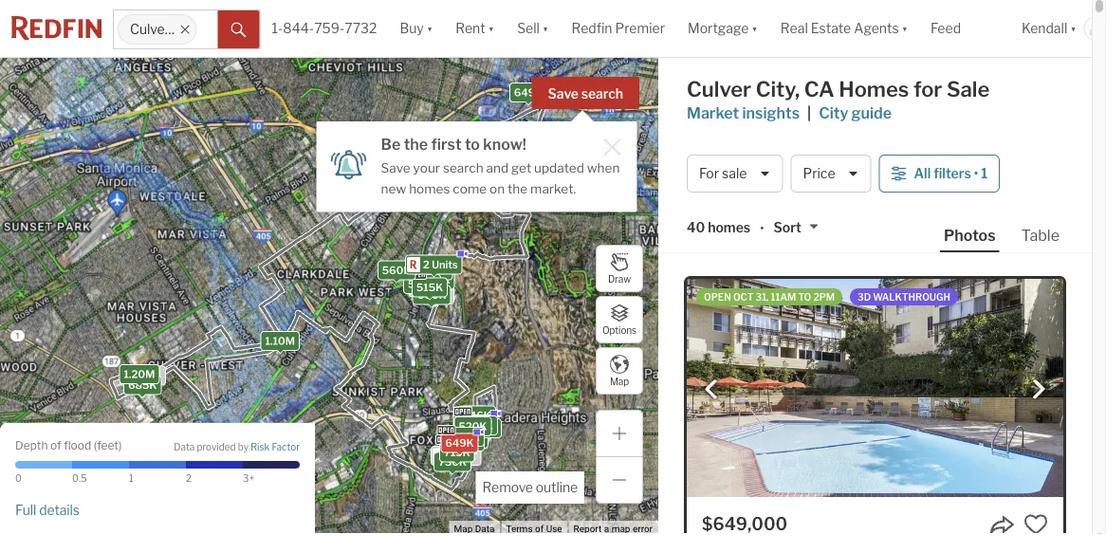 Task type: vqa. For each thing, say whether or not it's contained in the screenshot.
middle the a
no



Task type: describe. For each thing, give the bounding box(es) containing it.
city guide link
[[819, 102, 896, 124]]

40 homes •
[[687, 220, 764, 237]]

map button
[[596, 347, 643, 395]]

0 vertical spatial city
[[173, 21, 198, 37]]

sell ▾
[[517, 20, 549, 36]]

520k
[[459, 421, 487, 433]]

715k
[[444, 447, 470, 459]]

759-
[[314, 20, 345, 36]]

outline
[[536, 480, 578, 496]]

to
[[798, 291, 812, 303]]

875k
[[507, 192, 535, 204]]

560k
[[382, 264, 411, 276]]

submit search image
[[231, 23, 246, 38]]

(
[[94, 439, 97, 453]]

culver city
[[130, 21, 198, 37]]

sale
[[722, 165, 747, 182]]

rent ▾
[[456, 20, 494, 36]]

789k
[[416, 277, 444, 289]]

739k
[[449, 450, 477, 462]]

2 units up 715k
[[449, 433, 484, 445]]

3d walkthrough
[[858, 291, 951, 303]]

579k
[[505, 186, 533, 198]]

3d
[[858, 291, 871, 303]]

google image
[[5, 510, 67, 534]]

next button image
[[1029, 380, 1048, 399]]

)
[[119, 439, 122, 453]]

map region
[[0, 0, 684, 534]]

draw button
[[596, 245, 643, 292]]

options button
[[596, 296, 643, 343]]

buy
[[400, 20, 424, 36]]

3+
[[243, 473, 254, 484]]

homes inside "40 homes •"
[[708, 220, 751, 236]]

city,
[[756, 76, 800, 102]]

draw
[[608, 273, 631, 285]]

provided
[[197, 441, 236, 452]]

sale
[[947, 76, 990, 102]]

0 horizontal spatial the
[[404, 135, 428, 153]]

redfin
[[572, 20, 612, 36]]

mortgage
[[688, 20, 749, 36]]

depth of flood ( feet )
[[15, 439, 122, 453]]

save your search and get updated when new homes come on the market.
[[381, 160, 620, 196]]

full details
[[15, 502, 80, 518]]

of
[[50, 439, 61, 453]]

2pm
[[814, 291, 835, 303]]

rent
[[456, 20, 485, 36]]

for
[[699, 165, 719, 182]]

500k
[[421, 288, 450, 301]]

646k
[[463, 409, 491, 422]]

units down 646k
[[471, 422, 497, 434]]

data
[[174, 441, 195, 452]]

first
[[431, 135, 462, 153]]

0 horizontal spatial 559k
[[408, 278, 436, 290]]

feet
[[97, 439, 119, 453]]

sell ▾ button
[[506, 0, 560, 57]]

photo of 6275 canterbury dr #202, culver city, ca 90230 image
[[687, 279, 1064, 497]]

save search button
[[532, 77, 639, 109]]

when
[[587, 160, 620, 176]]

redfin premier button
[[560, 0, 676, 57]]

walkthrough
[[873, 291, 951, 303]]

2 down 646k
[[462, 422, 469, 434]]

989k
[[132, 370, 161, 382]]

to
[[465, 135, 480, 153]]

mortgage ▾
[[688, 20, 758, 36]]

estate
[[811, 20, 851, 36]]

▾ inside 'dropdown button'
[[902, 20, 908, 36]]

2 up 789k
[[423, 258, 430, 271]]

come
[[453, 181, 487, 196]]

previous button image
[[702, 380, 721, 399]]

for
[[914, 76, 942, 102]]

640k
[[451, 431, 480, 443]]

1 horizontal spatial 559k
[[510, 185, 539, 198]]

sort
[[774, 220, 802, 236]]

for sale
[[699, 165, 747, 182]]

805k
[[462, 419, 491, 431]]

photos button
[[940, 225, 1018, 252]]

updated
[[534, 160, 584, 176]]

• for all filters • 1
[[974, 165, 979, 182]]

844-
[[283, 20, 314, 36]]

real estate agents ▾
[[781, 20, 908, 36]]

feed
[[931, 20, 961, 36]]

2 down data
[[186, 473, 192, 484]]

remove
[[482, 480, 533, 496]]

your
[[413, 160, 440, 176]]

730k
[[439, 456, 467, 468]]

table button
[[1018, 225, 1064, 250]]

2 units down 646k
[[462, 422, 497, 434]]

data provided by risk factor
[[174, 441, 300, 452]]

save for save your search and get updated when new homes come on the market.
[[381, 160, 411, 176]]

remove outline button
[[476, 472, 584, 504]]

all filters • 1
[[914, 165, 988, 182]]

favorite button checkbox
[[1024, 513, 1048, 534]]

real estate agents ▾ button
[[769, 0, 919, 57]]

real
[[781, 20, 808, 36]]

rent ▾ button
[[456, 0, 494, 57]]

factor
[[272, 441, 300, 452]]

units down 805k
[[458, 433, 484, 445]]

city inside the culver city, ca homes for sale market insights | city guide
[[819, 103, 848, 122]]

2 units up 739k
[[445, 435, 480, 448]]



Task type: locate. For each thing, give the bounding box(es) containing it.
rent ▾ button
[[444, 0, 506, 57]]

open oct 31, 11am to 2pm
[[704, 291, 835, 303]]

1-
[[272, 20, 283, 36]]

be
[[381, 135, 401, 153]]

1 vertical spatial •
[[760, 221, 764, 237]]

photos
[[944, 226, 996, 244]]

redfin premier
[[572, 20, 665, 36]]

all filters • 1 button
[[879, 155, 1000, 193]]

0 vertical spatial 559k
[[510, 185, 539, 198]]

1-844-759-7732 link
[[272, 20, 377, 36]]

3 ▾ from the left
[[543, 20, 549, 36]]

kendall
[[1022, 20, 1068, 36]]

0 horizontal spatial •
[[760, 221, 764, 237]]

save inside 'save your search and get updated when new homes come on the market.'
[[381, 160, 411, 176]]

0 horizontal spatial save
[[381, 160, 411, 176]]

save up new
[[381, 160, 411, 176]]

1 right 0.5
[[129, 473, 133, 484]]

guide
[[852, 103, 892, 122]]

1 inside button
[[981, 165, 988, 182]]

search up come
[[443, 160, 484, 176]]

sell ▾ button
[[517, 0, 549, 57]]

details
[[39, 502, 80, 518]]

▾ right rent
[[488, 20, 494, 36]]

1 vertical spatial city
[[819, 103, 848, 122]]

buy ▾ button
[[400, 0, 433, 57]]

2 up 640k
[[458, 413, 465, 425]]

ca
[[804, 76, 835, 102]]

0 horizontal spatial homes
[[409, 181, 450, 196]]

1 horizontal spatial save
[[548, 86, 579, 102]]

culver
[[130, 21, 170, 37], [687, 76, 751, 102]]

1 horizontal spatial city
[[819, 103, 848, 122]]

on
[[490, 181, 505, 196]]

• left sort on the top of the page
[[760, 221, 764, 237]]

11am
[[771, 291, 796, 303]]

495k
[[420, 264, 448, 277]]

1 vertical spatial save
[[381, 160, 411, 176]]

1.50m
[[124, 369, 156, 382]]

1 horizontal spatial •
[[974, 165, 979, 182]]

▾ right agents
[[902, 20, 908, 36]]

city
[[173, 21, 198, 37], [819, 103, 848, 122]]

for sale button
[[687, 155, 783, 193]]

▾ for sell ▾
[[543, 20, 549, 36]]

search inside 'save your search and get updated when new homes come on the market.'
[[443, 160, 484, 176]]

units up 739k
[[454, 435, 480, 448]]

all
[[914, 165, 931, 182]]

culver up 'market'
[[687, 76, 751, 102]]

▾ right sell
[[543, 20, 549, 36]]

750k
[[458, 425, 487, 438]]

kendall ▾
[[1022, 20, 1077, 36]]

city left submit search icon
[[173, 21, 198, 37]]

• inside "40 homes •"
[[760, 221, 764, 237]]

0 horizontal spatial 1
[[129, 473, 133, 484]]

2 units up 789k
[[423, 258, 458, 271]]

filters
[[934, 165, 971, 182]]

save down redfin
[[548, 86, 579, 102]]

• right filters
[[974, 165, 979, 182]]

1 vertical spatial the
[[508, 181, 528, 196]]

search
[[581, 86, 623, 102], [443, 160, 484, 176]]

▾ for kendall ▾
[[1070, 20, 1077, 36]]

units up 640k
[[467, 413, 493, 425]]

culver for city
[[130, 21, 170, 37]]

favorite button image
[[1024, 513, 1048, 534]]

0 vertical spatial culver
[[130, 21, 170, 37]]

1 vertical spatial culver
[[687, 76, 751, 102]]

▾ right kendall
[[1070, 20, 1077, 36]]

2 ▾ from the left
[[488, 20, 494, 36]]

600k
[[417, 289, 447, 301]]

6 ▾ from the left
[[1070, 20, 1077, 36]]

2 units up 640k
[[458, 413, 493, 425]]

0 vertical spatial search
[[581, 86, 623, 102]]

515k
[[416, 281, 443, 294]]

table
[[1021, 226, 1060, 244]]

0 horizontal spatial city
[[173, 21, 198, 37]]

0
[[15, 473, 22, 484]]

1 ▾ from the left
[[427, 20, 433, 36]]

1 horizontal spatial search
[[581, 86, 623, 102]]

know!
[[483, 135, 526, 153]]

homes right "40"
[[708, 220, 751, 236]]

save
[[548, 86, 579, 102], [381, 160, 411, 176]]

full
[[15, 502, 36, 518]]

market
[[687, 103, 739, 122]]

1 vertical spatial search
[[443, 160, 484, 176]]

2 up 739k
[[445, 435, 452, 448]]

be the first to know! dialog
[[316, 110, 637, 212]]

|
[[807, 103, 811, 122]]

mortgage ▾ button
[[688, 0, 758, 57]]

map
[[610, 376, 629, 387]]

save for save search
[[548, 86, 579, 102]]

1 horizontal spatial the
[[508, 181, 528, 196]]

city right |
[[819, 103, 848, 122]]

culver for city,
[[687, 76, 751, 102]]

remove outline
[[482, 480, 578, 496]]

1 right filters
[[981, 165, 988, 182]]

▾ right mortgage
[[752, 20, 758, 36]]

agents
[[854, 20, 899, 36]]

0 vertical spatial •
[[974, 165, 979, 182]]

search inside button
[[581, 86, 623, 102]]

2
[[423, 258, 430, 271], [458, 413, 465, 425], [462, 422, 469, 434], [449, 433, 456, 445], [445, 435, 452, 448], [186, 473, 192, 484]]

• for 40 homes •
[[760, 221, 764, 237]]

0 horizontal spatial culver
[[130, 21, 170, 37]]

new
[[381, 181, 406, 196]]

▾
[[427, 20, 433, 36], [488, 20, 494, 36], [543, 20, 549, 36], [752, 20, 758, 36], [902, 20, 908, 36], [1070, 20, 1077, 36]]

depth
[[15, 439, 48, 453]]

get
[[511, 160, 532, 176]]

▾ for buy ▾
[[427, 20, 433, 36]]

559k
[[510, 185, 539, 198], [408, 278, 436, 290]]

the right on
[[508, 181, 528, 196]]

1 horizontal spatial culver
[[687, 76, 751, 102]]

by
[[238, 441, 249, 452]]

4 ▾ from the left
[[752, 20, 758, 36]]

2 units
[[423, 258, 458, 271], [458, 413, 493, 425], [462, 422, 497, 434], [449, 433, 484, 445], [445, 435, 480, 448]]

1.10m
[[265, 335, 295, 347]]

risk
[[251, 441, 270, 452]]

0 vertical spatial save
[[548, 86, 579, 102]]

save inside button
[[548, 86, 579, 102]]

culver inside the culver city, ca homes for sale market insights | city guide
[[687, 76, 751, 102]]

▾ for rent ▾
[[488, 20, 494, 36]]

risk factor link
[[251, 440, 300, 454]]

options
[[602, 325, 637, 336]]

homes inside 'save your search and get updated when new homes come on the market.'
[[409, 181, 450, 196]]

1 horizontal spatial 1
[[981, 165, 988, 182]]

feed button
[[919, 0, 1011, 57]]

price
[[803, 165, 835, 182]]

remove culver city image
[[179, 24, 190, 35]]

oct
[[733, 291, 754, 303]]

2 up 715k
[[449, 433, 456, 445]]

units up 789k
[[432, 258, 458, 271]]

5 ▾ from the left
[[902, 20, 908, 36]]

0 horizontal spatial search
[[443, 160, 484, 176]]

0 vertical spatial 1
[[981, 165, 988, 182]]

1 vertical spatial homes
[[708, 220, 751, 236]]

the right be
[[404, 135, 428, 153]]

0 vertical spatial homes
[[409, 181, 450, 196]]

search down redfin
[[581, 86, 623, 102]]

▾ for mortgage ▾
[[752, 20, 758, 36]]

• inside button
[[974, 165, 979, 182]]

the inside 'save your search and get updated when new homes come on the market.'
[[508, 181, 528, 196]]

1-844-759-7732
[[272, 20, 377, 36]]

sell
[[517, 20, 540, 36]]

1 vertical spatial 559k
[[408, 278, 436, 290]]

7732
[[345, 20, 377, 36]]

1 vertical spatial 1
[[129, 473, 133, 484]]

market.
[[530, 181, 576, 196]]

mortgage ▾ button
[[676, 0, 769, 57]]

None search field
[[197, 10, 218, 48]]

▾ right "buy" on the left
[[427, 20, 433, 36]]

full details button
[[15, 502, 80, 518]]

open
[[704, 291, 731, 303]]

1 horizontal spatial homes
[[708, 220, 751, 236]]

40
[[687, 220, 705, 236]]

culver left remove culver city image
[[130, 21, 170, 37]]

homes down your
[[409, 181, 450, 196]]

0 vertical spatial the
[[404, 135, 428, 153]]



